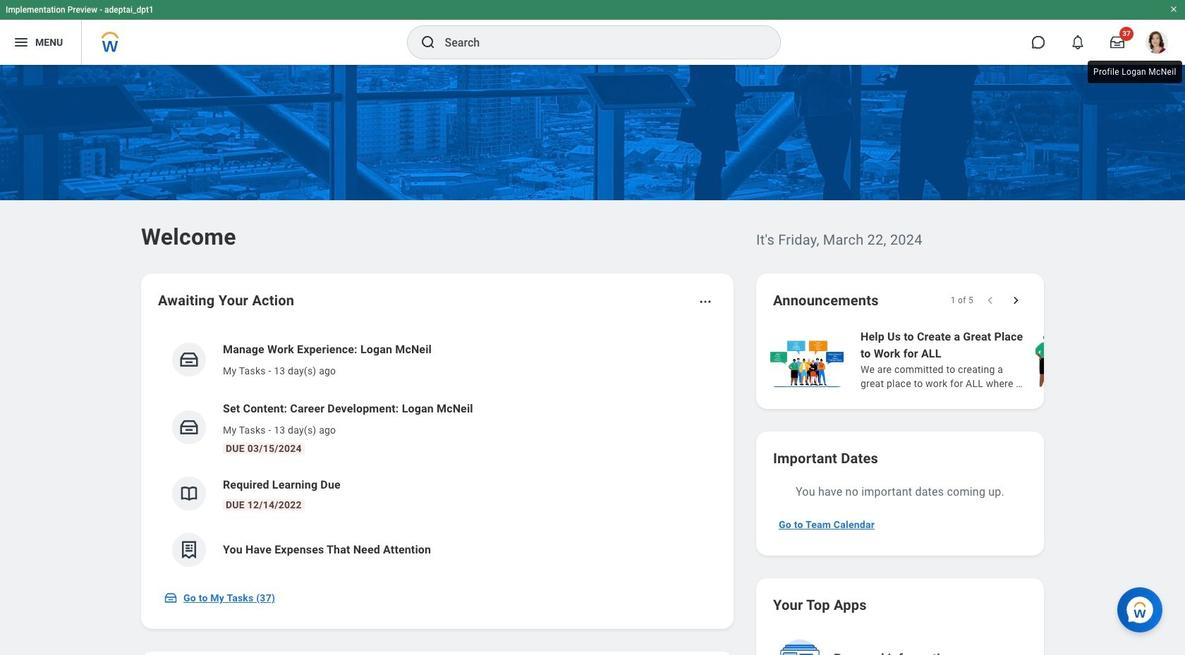Task type: vqa. For each thing, say whether or not it's contained in the screenshot.
book open image
yes



Task type: describe. For each thing, give the bounding box(es) containing it.
0 vertical spatial inbox image
[[179, 349, 200, 371]]

justify image
[[13, 34, 30, 51]]

1 vertical spatial inbox image
[[179, 417, 200, 438]]

profile logan mcneil image
[[1146, 31, 1169, 57]]

2 vertical spatial inbox image
[[164, 591, 178, 606]]

dashboard expenses image
[[179, 540, 200, 561]]

notifications large image
[[1071, 35, 1086, 49]]

Search Workday  search field
[[445, 27, 751, 58]]

chevron right small image
[[1009, 294, 1023, 308]]

close environment banner image
[[1170, 5, 1179, 13]]

related actions image
[[699, 295, 713, 309]]

search image
[[420, 34, 437, 51]]



Task type: locate. For each thing, give the bounding box(es) containing it.
1 horizontal spatial list
[[768, 327, 1186, 392]]

banner
[[0, 0, 1186, 65]]

main content
[[0, 65, 1186, 656]]

list
[[768, 327, 1186, 392], [158, 330, 717, 579]]

book open image
[[179, 483, 200, 505]]

0 horizontal spatial list
[[158, 330, 717, 579]]

inbox image
[[179, 349, 200, 371], [179, 417, 200, 438], [164, 591, 178, 606]]

inbox large image
[[1111, 35, 1125, 49]]

tooltip
[[1086, 58, 1186, 86]]

status
[[951, 295, 974, 306]]

chevron left small image
[[984, 294, 998, 308]]



